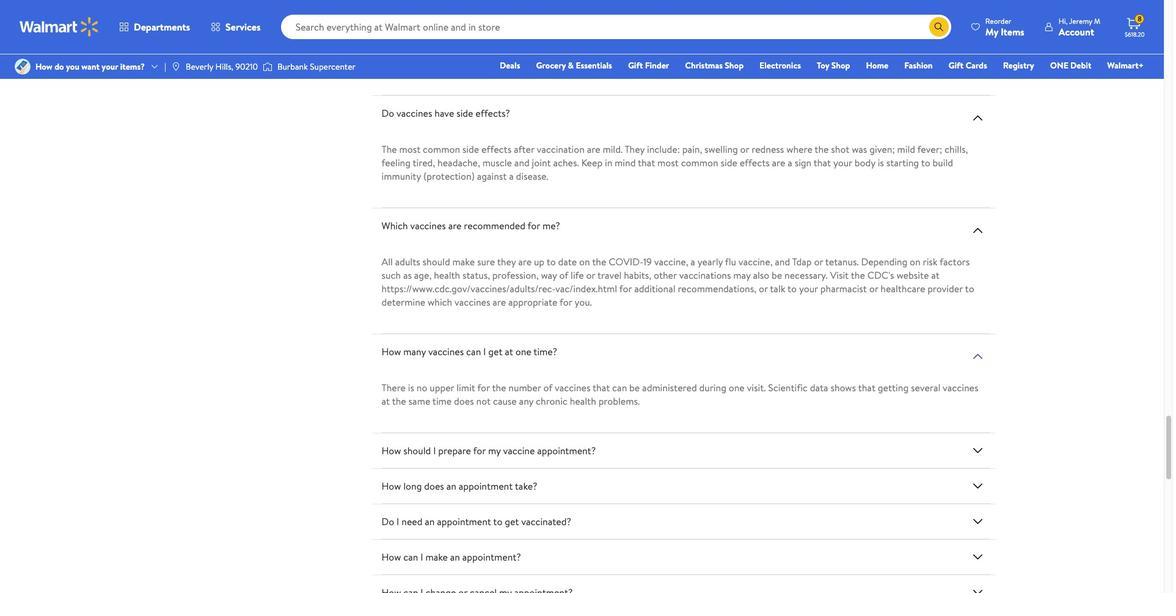 Task type: locate. For each thing, give the bounding box(es) containing it.
2 horizontal spatial your
[[834, 156, 853, 169]]

risk
[[923, 255, 938, 268]]

is inside the most common side effects after vaccination are mild. they include: pain, swelling or redness where the shot was given; mild fever; chills, feeling tired, headache, muscle and joint aches. keep in mind that most common side effects are a sign that your body is starting to build immunity (protection) against a disease.
[[878, 156, 885, 169]]

1 vertical spatial is
[[408, 381, 415, 394]]

1 horizontal spatial and
[[515, 156, 530, 169]]

1 vertical spatial can
[[613, 381, 627, 394]]

appointment? right vaccine
[[538, 444, 596, 457]]

shop down than
[[832, 59, 851, 72]]

vaccine, right 19
[[655, 255, 689, 268]]

populations
[[777, 43, 826, 57]]

1 horizontal spatial does
[[454, 394, 474, 408]]

be
[[772, 268, 783, 282], [630, 381, 640, 394]]

should right adults
[[423, 255, 450, 268]]

on left risk
[[910, 255, 921, 268]]

get left vaccinated?
[[505, 515, 519, 528]]

have
[[435, 106, 454, 120]]

0 vertical spatial other
[[865, 43, 888, 57]]

1 vertical spatial should
[[404, 444, 431, 457]]

departments
[[134, 20, 190, 34]]

1 horizontal spatial in
[[740, 43, 747, 57]]

are right studied
[[737, 57, 751, 70]]

0 horizontal spatial is
[[408, 381, 415, 394]]

are right than
[[849, 43, 862, 57]]

hi,
[[1059, 16, 1068, 26]]

may
[[734, 268, 751, 282]]

do
[[382, 106, 395, 120], [382, 515, 395, 528]]

are
[[421, 43, 434, 57], [691, 43, 704, 57], [849, 43, 862, 57], [737, 57, 751, 70], [587, 143, 601, 156], [773, 156, 786, 169], [449, 219, 462, 232], [519, 255, 532, 268], [493, 295, 506, 309]]

should inside all adults should make sure they are up to date on the covid-19 vaccine, a yearly flu vaccine, and tdap or tetanus. depending on risk factors such as age, health status, profession, way of life or travel habits, other vaccinations may also be necessary. visit the cdc's website at https://www.cdc.gov/vaccines/adults/rec-vac/index.html for additional recommendations, or talk to your pharmacist or healthcare provider to determine which vaccines are appropriate for you.
[[423, 255, 450, 268]]

can inside there is no upper limit for the number of vaccines that can be administered during one visit. scientific data shows that getting several vaccines at the same time does not cause any chronic health problems.
[[613, 381, 627, 394]]

1 horizontal spatial  image
[[263, 61, 273, 73]]

1 vertical spatial other
[[654, 268, 677, 282]]

make for should
[[453, 255, 475, 268]]

adults
[[395, 255, 420, 268]]

before
[[559, 43, 588, 57]]

2 horizontal spatial can
[[613, 381, 627, 394]]

1 vertical spatial health
[[570, 394, 597, 408]]

effects
[[482, 143, 512, 156], [740, 156, 770, 169]]

0 vertical spatial appointment
[[459, 479, 513, 493]]

how
[[35, 60, 52, 73], [382, 345, 401, 358], [382, 444, 401, 457], [382, 479, 401, 493], [382, 550, 401, 564]]

1 horizontal spatial vaccine,
[[739, 255, 773, 268]]

effects up against
[[482, 143, 512, 156]]

essentials
[[576, 59, 613, 72]]

 image right 90210
[[263, 61, 273, 73]]

2 vertical spatial and
[[775, 255, 791, 268]]

effects right swelling
[[740, 156, 770, 169]]

2 vertical spatial get
[[505, 515, 519, 528]]

1 horizontal spatial is
[[878, 156, 885, 169]]

a left yearly
[[691, 255, 696, 268]]

1 vertical spatial be
[[630, 381, 640, 394]]

at right website
[[932, 268, 940, 282]]

be inside there is no upper limit for the number of vaccines that can be administered during one visit. scientific data shows that getting several vaccines at the same time does not cause any chronic health problems.
[[630, 381, 640, 394]]

headache,
[[438, 156, 480, 169]]

cdc's
[[868, 268, 895, 282]]

registry link
[[998, 59, 1040, 72]]

home
[[867, 59, 889, 72]]

most left pain,
[[658, 156, 679, 169]]

tired,
[[413, 156, 435, 169]]

appointment down 'how should i prepare for my vaccine appointment?'
[[459, 479, 513, 493]]

the right visit at the right
[[852, 268, 866, 282]]

debit
[[1071, 59, 1092, 72]]

several
[[912, 381, 941, 394]]

need
[[402, 515, 423, 528]]

2 vertical spatial at
[[382, 394, 390, 408]]

as right continue
[[640, 57, 649, 70]]

they
[[625, 143, 645, 156]]

0 horizontal spatial other
[[654, 268, 677, 282]]

the inside the most common side effects after vaccination are mild. they include: pain, swelling or redness where the shot was given; mild fever; chills, feeling tired, headache, muscle and joint aches. keep in mind that most common side effects are a sign that your body is starting to build immunity (protection) against a disease.
[[815, 143, 829, 156]]

on right 'date'
[[580, 255, 590, 268]]

can down need
[[404, 550, 418, 564]]

1 horizontal spatial other
[[865, 43, 888, 57]]

 image right |
[[171, 62, 181, 72]]

your left body
[[834, 156, 853, 169]]

on
[[580, 255, 590, 268], [910, 255, 921, 268]]

1 vertical spatial appointment
[[437, 515, 491, 528]]

in left the mind
[[605, 156, 613, 169]]

0 horizontal spatial in
[[605, 156, 613, 169]]

can up limit
[[467, 345, 481, 358]]

0 horizontal spatial effects
[[482, 143, 512, 156]]

for inside there is no upper limit for the number of vaccines that can be administered during one visit. scientific data shows that getting several vaccines at the same time does not cause any chronic health problems.
[[478, 381, 490, 394]]

0 vertical spatial should
[[423, 255, 450, 268]]

8
[[1138, 14, 1143, 24]]

long up need
[[404, 479, 422, 493]]

0 horizontal spatial at
[[382, 394, 390, 408]]

to right talk
[[788, 282, 797, 295]]

or left redness
[[741, 143, 750, 156]]

your down tdap
[[800, 282, 819, 295]]

0 horizontal spatial health
[[434, 268, 461, 282]]

0 vertical spatial an
[[447, 479, 457, 493]]

an down prepare
[[447, 479, 457, 493]]

and inside the most common side effects after vaccination are mild. they include: pain, swelling or redness where the shot was given; mild fever; chills, feeling tired, headache, muscle and joint aches. keep in mind that most common side effects are a sign that your body is starting to build immunity (protection) against a disease.
[[515, 156, 530, 169]]

how should i prepare for my vaccine appointment?
[[382, 444, 596, 457]]

to right put
[[416, 57, 425, 70]]

other right 19
[[654, 268, 677, 282]]

fda
[[590, 43, 609, 57]]

are right put
[[421, 43, 434, 57]]

0 horizontal spatial  image
[[171, 62, 181, 72]]

to right up
[[547, 255, 556, 268]]

0 vertical spatial make
[[453, 255, 475, 268]]

0 vertical spatial can
[[467, 345, 481, 358]]

toy shop
[[817, 59, 851, 72]]

talk
[[771, 282, 786, 295]]

and inside all adults should make sure they are up to date on the covid-19 vaccine, a yearly flu vaccine, and tdap or tetanus. depending on risk factors such as age, health status, profession, way of life or travel habits, other vaccinations may also be necessary. visit the cdc's website at https://www.cdc.gov/vaccines/adults/rec-vac/index.html for additional recommendations, or talk to your pharmacist or healthcare provider to determine which vaccines are appropriate for you.
[[775, 255, 791, 268]]

1 horizontal spatial shop
[[832, 59, 851, 72]]

vaccine
[[503, 444, 535, 457]]

can left 'administered'
[[613, 381, 627, 394]]

to
[[418, 7, 428, 21], [416, 57, 425, 70], [922, 156, 931, 169], [547, 255, 556, 268], [788, 282, 797, 295], [966, 282, 975, 295], [494, 515, 503, 528]]

be right also
[[772, 268, 783, 282]]

get
[[430, 7, 444, 21], [489, 345, 503, 358], [505, 515, 519, 528]]

1 vertical spatial your
[[834, 156, 853, 169]]

0 vertical spatial in
[[740, 43, 747, 57]]

at inside there is no upper limit for the number of vaccines that can be administered during one visit. scientific data shows that getting several vaccines at the same time does not cause any chronic health problems.
[[382, 394, 390, 408]]

Search search field
[[281, 15, 952, 39]]

and left put
[[382, 57, 397, 70]]

0 vertical spatial long
[[651, 57, 670, 70]]

should left prepare
[[404, 444, 431, 457]]

1 on from the left
[[580, 255, 590, 268]]

0 horizontal spatial be
[[630, 381, 640, 394]]

1 horizontal spatial one
[[729, 381, 745, 394]]

is inside there is no upper limit for the number of vaccines that can be administered during one visit. scientific data shows that getting several vaccines at the same time does not cause any chronic health problems.
[[408, 381, 415, 394]]

of right number
[[544, 381, 553, 394]]

your right want on the top
[[102, 60, 118, 73]]

1 shop from the left
[[725, 59, 744, 72]]

1 horizontal spatial make
[[453, 255, 475, 268]]

an down do i need an appointment to get vaccinated?
[[450, 550, 460, 564]]

the right the not
[[492, 381, 507, 394]]

fashion
[[905, 59, 933, 72]]

0 horizontal spatial shop
[[725, 59, 744, 72]]

0 vertical spatial does
[[454, 394, 474, 408]]

the right the finder
[[683, 57, 697, 70]]

want
[[81, 60, 100, 73]]

recommended
[[464, 219, 526, 232]]

walmart image
[[20, 17, 99, 37]]

how for how can i make an appointment?
[[382, 550, 401, 564]]

does down prepare
[[424, 479, 444, 493]]

other
[[865, 43, 888, 57], [654, 268, 677, 282]]

gift down the licensed
[[949, 59, 964, 72]]

continue
[[601, 57, 638, 70]]

at left the time?
[[505, 345, 514, 358]]

0 horizontal spatial your
[[102, 60, 118, 73]]

2 vertical spatial can
[[404, 550, 418, 564]]

grocery & essentials link
[[531, 59, 618, 72]]

make left sure
[[453, 255, 475, 268]]

appointment down 'how long does an appointment take?' on the bottom of page
[[437, 515, 491, 528]]

hi, jeremy m account
[[1059, 16, 1101, 38]]

(protection)
[[424, 169, 475, 183]]

and
[[382, 57, 397, 70], [515, 156, 530, 169], [775, 255, 791, 268]]

do up the on the top left of page
[[382, 106, 395, 120]]

does inside there is no upper limit for the number of vaccines that can be administered during one visit. scientific data shows that getting several vaccines at the same time does not cause any chronic health problems.
[[454, 394, 474, 408]]

in inside the most common side effects after vaccination are mild. they include: pain, swelling or redness where the shot was given; mild fever; chills, feeling tired, headache, muscle and joint aches. keep in mind that most common side effects are a sign that your body is starting to build immunity (protection) against a disease.
[[605, 156, 613, 169]]

appointment
[[459, 479, 513, 493], [437, 515, 491, 528]]

getting
[[878, 381, 909, 394]]

are left mild.
[[587, 143, 601, 156]]

1 vertical spatial in
[[605, 156, 613, 169]]

departments button
[[109, 12, 201, 42]]

i down need
[[421, 550, 423, 564]]

1 horizontal spatial appointment?
[[538, 444, 596, 457]]

all
[[492, 43, 501, 57]]

0 vertical spatial get
[[430, 7, 444, 21]]

which vaccines are recommended for me?
[[382, 219, 560, 232]]

the left 'shot'
[[815, 143, 829, 156]]

can
[[467, 345, 481, 358], [613, 381, 627, 394], [404, 550, 418, 564]]

as inside all adults should make sure they are up to date on the covid-19 vaccine, a yearly flu vaccine, and tdap or tetanus. depending on risk factors such as age, health status, profession, way of life or travel habits, other vaccinations may also be necessary. visit the cdc's website at https://www.cdc.gov/vaccines/adults/rec-vac/index.html for additional recommendations, or talk to your pharmacist or healthcare provider to determine which vaccines are appropriate for you.
[[403, 268, 412, 282]]

in left larger
[[740, 43, 747, 57]]

0 vertical spatial health
[[434, 268, 461, 282]]

feeling
[[382, 156, 411, 169]]

1 horizontal spatial get
[[489, 345, 503, 358]]

your inside all adults should make sure they are up to date on the covid-19 vaccine, a yearly flu vaccine, and tdap or tetanus. depending on risk factors such as age, health status, profession, way of life or travel habits, other vaccinations may also be necessary. visit the cdc's website at https://www.cdc.gov/vaccines/adults/rec-vac/index.html for additional recommendations, or talk to your pharmacist or healthcare provider to determine which vaccines are appropriate for you.
[[800, 282, 819, 295]]

2 vertical spatial your
[[800, 282, 819, 295]]

0 vertical spatial is
[[878, 156, 885, 169]]

do left need
[[382, 515, 395, 528]]

flu
[[726, 255, 737, 268]]

how can i change or cancel my appointment? image
[[971, 585, 986, 593]]

the right life
[[593, 255, 607, 268]]

christmas shop link
[[680, 59, 750, 72]]

for left me?
[[528, 219, 541, 232]]

1 horizontal spatial effects
[[740, 156, 770, 169]]

cause
[[493, 394, 517, 408]]

website
[[897, 268, 930, 282]]

gift for gift cards
[[949, 59, 964, 72]]

at left same
[[382, 394, 390, 408]]

multiple
[[446, 57, 481, 70]]

time?
[[534, 345, 558, 358]]

2 vertical spatial an
[[450, 550, 460, 564]]

is right body
[[878, 156, 885, 169]]

1 vertical spatial make
[[426, 550, 448, 564]]

0 horizontal spatial as
[[403, 268, 412, 282]]

0 horizontal spatial and
[[382, 57, 397, 70]]

a
[[446, 7, 451, 21], [788, 156, 793, 169], [509, 169, 514, 183], [691, 255, 696, 268]]

1 horizontal spatial most
[[658, 156, 679, 169]]

covid-
[[609, 255, 644, 268]]

1 horizontal spatial health
[[570, 394, 597, 408]]

long right licensing,
[[651, 57, 670, 70]]

2 shop from the left
[[832, 59, 851, 72]]

i left prepare
[[434, 444, 436, 457]]

larger
[[750, 43, 774, 57]]

determine
[[382, 295, 426, 309]]

1 vertical spatial one
[[729, 381, 745, 394]]

one left visit.
[[729, 381, 745, 394]]

0 vertical spatial your
[[102, 60, 118, 73]]

to right safe
[[418, 7, 428, 21]]

most right the on the top left of page
[[400, 143, 421, 156]]

gift down licensing,
[[628, 59, 643, 72]]

1 vertical spatial and
[[515, 156, 530, 169]]

and left tdap
[[775, 255, 791, 268]]

side for effects?
[[457, 106, 474, 120]]

gift finder link
[[623, 59, 675, 72]]

as right the finder
[[672, 57, 681, 70]]

make
[[453, 255, 475, 268], [426, 550, 448, 564]]

1 vertical spatial long
[[404, 479, 422, 493]]

factors
[[940, 255, 970, 268]]

depending
[[862, 255, 908, 268]]

recommendations,
[[678, 282, 757, 295]]

is
[[382, 7, 388, 21]]

8 $618.20
[[1126, 14, 1146, 39]]

2 gift from the left
[[949, 59, 964, 72]]

1 vertical spatial do
[[382, 515, 395, 528]]

of left life
[[560, 268, 569, 282]]

should
[[423, 255, 450, 268], [404, 444, 431, 457]]

vaccine,
[[655, 255, 689, 268], [739, 255, 773, 268]]

as left age,
[[403, 268, 412, 282]]

and left joint
[[515, 156, 530, 169]]

 image
[[263, 61, 273, 73], [171, 62, 181, 72]]

electronics
[[760, 59, 802, 72]]

2 horizontal spatial get
[[505, 515, 519, 528]]

0 horizontal spatial one
[[516, 345, 532, 358]]

or down depending
[[870, 282, 879, 295]]

that right the mind
[[638, 156, 656, 169]]

which vaccines are recommended for me? image
[[971, 223, 986, 238]]

1 vertical spatial at
[[505, 345, 514, 358]]

how should i prepare for my vaccine appointment? image
[[971, 443, 986, 458]]

0 horizontal spatial gift
[[628, 59, 643, 72]]

1 vertical spatial an
[[425, 515, 435, 528]]

1 horizontal spatial your
[[800, 282, 819, 295]]

shop down studied
[[725, 59, 744, 72]]

1 horizontal spatial be
[[772, 268, 783, 282]]

2 do from the top
[[382, 515, 395, 528]]

1 horizontal spatial gift
[[949, 59, 964, 72]]

do for do vaccines have side effects?
[[382, 106, 395, 120]]

your
[[102, 60, 118, 73], [834, 156, 853, 169], [800, 282, 819, 295]]

vaccines
[[382, 43, 419, 57]]

side left muscle at the left top
[[463, 143, 479, 156]]

0 horizontal spatial can
[[404, 550, 418, 564]]

there is no upper limit for the number of vaccines that can be administered during one visit. scientific data shows that getting several vaccines at the same time does not cause any chronic health problems.
[[382, 381, 979, 408]]

0 vertical spatial and
[[382, 57, 397, 70]]

be inside all adults should make sure they are up to date on the covid-19 vaccine, a yearly flu vaccine, and tdap or tetanus. depending on risk factors such as age, health status, profession, way of life or travel habits, other vaccinations may also be necessary. visit the cdc's website at https://www.cdc.gov/vaccines/adults/rec-vac/index.html for additional recommendations, or talk to your pharmacist or healthcare provider to determine which vaccines are appropriate for you.
[[772, 268, 783, 282]]

0 vertical spatial do
[[382, 106, 395, 120]]

common up (protection)
[[423, 143, 460, 156]]

 image
[[15, 59, 31, 75]]

that right "chronic"
[[593, 381, 610, 394]]

the
[[382, 143, 397, 156]]

1 horizontal spatial on
[[910, 255, 921, 268]]

common right include:
[[682, 156, 719, 169]]

finder
[[645, 59, 670, 72]]

reorder my items
[[986, 16, 1025, 38]]

take?
[[515, 479, 538, 493]]

health inside there is no upper limit for the number of vaccines that can be administered during one visit. scientific data shows that getting several vaccines at the same time does not cause any chronic health problems.
[[570, 394, 597, 408]]

|
[[164, 60, 166, 73]]

chills,
[[945, 143, 969, 156]]

1 horizontal spatial long
[[651, 57, 670, 70]]

0 horizontal spatial does
[[424, 479, 444, 493]]

is left no at the bottom left of the page
[[408, 381, 415, 394]]

registry
[[1004, 59, 1035, 72]]

0 horizontal spatial vaccine,
[[655, 255, 689, 268]]

does left the not
[[454, 394, 474, 408]]

 image for beverly hills, 90210
[[171, 62, 181, 72]]

health right "chronic"
[[570, 394, 597, 408]]

of left all
[[480, 43, 489, 57]]

0 horizontal spatial on
[[580, 255, 590, 268]]

do i need an appointment to get vaccinated?
[[382, 515, 572, 528]]

or inside the most common side effects after vaccination are mild. they include: pain, swelling or redness where the shot was given; mild fever; chills, feeling tired, headache, muscle and joint aches. keep in mind that most common side effects are a sign that your body is starting to build immunity (protection) against a disease.
[[741, 143, 750, 156]]

1 horizontal spatial at
[[505, 345, 514, 358]]

get left the time?
[[489, 345, 503, 358]]

i up the not
[[484, 345, 486, 358]]

2 horizontal spatial at
[[932, 268, 940, 282]]

be left 'administered'
[[630, 381, 640, 394]]

1 do from the top
[[382, 106, 395, 120]]

0 vertical spatial at
[[932, 268, 940, 282]]

1 gift from the left
[[628, 59, 643, 72]]

up
[[534, 255, 545, 268]]

2 horizontal spatial and
[[775, 255, 791, 268]]

get right safe
[[430, 7, 444, 21]]

1 vertical spatial appointment?
[[463, 550, 521, 564]]

0 horizontal spatial make
[[426, 550, 448, 564]]

make inside all adults should make sure they are up to date on the covid-19 vaccine, a yearly flu vaccine, and tdap or tetanus. depending on risk factors such as age, health status, profession, way of life or travel habits, other vaccinations may also be necessary. visit the cdc's website at https://www.cdc.gov/vaccines/adults/rec-vac/index.html for additional recommendations, or talk to your pharmacist or healthcare provider to determine which vaccines are appropriate for you.
[[453, 255, 475, 268]]

&
[[568, 59, 574, 72]]

how for how long does an appointment take?
[[382, 479, 401, 493]]

to inside the most common side effects after vaccination are mild. they include: pain, swelling or redness where the shot was given; mild fever; chills, feeling tired, headache, muscle and joint aches. keep in mind that most common side effects are a sign that your body is starting to build immunity (protection) against a disease.
[[922, 156, 931, 169]]

at
[[932, 268, 940, 282], [505, 345, 514, 358], [382, 394, 390, 408]]

0 vertical spatial be
[[772, 268, 783, 282]]



Task type: vqa. For each thing, say whether or not it's contained in the screenshot.
habits, on the top right of the page
yes



Task type: describe. For each thing, give the bounding box(es) containing it.
90210
[[236, 60, 258, 73]]

are left up
[[519, 255, 532, 268]]

of inside all adults should make sure they are up to date on the covid-19 vaccine, a yearly flu vaccine, and tdap or tetanus. depending on risk factors such as age, health status, profession, way of life or travel habits, other vaccinations may also be necessary. visit the cdc's website at https://www.cdc.gov/vaccines/adults/rec-vac/index.html for additional recommendations, or talk to your pharmacist or healthcare provider to determine which vaccines are appropriate for you.
[[560, 268, 569, 282]]

m
[[1095, 16, 1101, 26]]

that right shows
[[859, 381, 876, 394]]

time
[[433, 394, 452, 408]]

that right the sign on the right top
[[814, 156, 832, 169]]

data
[[810, 381, 829, 394]]

are down profession,
[[493, 295, 506, 309]]

for left my
[[474, 444, 486, 457]]

$618.20
[[1126, 30, 1146, 39]]

upper
[[430, 381, 455, 394]]

also
[[753, 268, 770, 282]]

to inside vaccines are the safest of all medications. before fda licensing, vaccines are studied in larger populations than are other drugs. once licensed and put to use, multiple layers of safety surveillance continue as long as the vaccines are distributed.
[[416, 57, 425, 70]]

gift cards link
[[944, 59, 993, 72]]

number
[[509, 381, 541, 394]]

long inside vaccines are the safest of all medications. before fda licensing, vaccines are studied in larger populations than are other drugs. once licensed and put to use, multiple layers of safety surveillance continue as long as the vaccines are distributed.
[[651, 57, 670, 70]]

cards
[[966, 59, 988, 72]]

of inside there is no upper limit for the number of vaccines that can be administered during one visit. scientific data shows that getting several vaccines at the same time does not cause any chronic health problems.
[[544, 381, 553, 394]]

are left the sign on the right top
[[773, 156, 786, 169]]

how many vaccines can i get at one time? image
[[971, 349, 986, 364]]

do
[[55, 60, 64, 73]]

layers
[[483, 57, 508, 70]]

0 horizontal spatial get
[[430, 7, 444, 21]]

do vaccines have side effects? image
[[971, 111, 986, 125]]

joint
[[532, 156, 551, 169]]

safest
[[453, 43, 478, 57]]

scientific
[[769, 381, 808, 394]]

aches.
[[554, 156, 579, 169]]

toy shop link
[[812, 59, 856, 72]]

2 on from the left
[[910, 255, 921, 268]]

shop for toy shop
[[832, 59, 851, 72]]

surveillance
[[549, 57, 599, 70]]

side right pain,
[[721, 156, 738, 169]]

 image for burbank supercenter
[[263, 61, 273, 73]]

given;
[[870, 143, 895, 156]]

to left vaccinated?
[[494, 515, 503, 528]]

how can i make an appointment? image
[[971, 550, 986, 564]]

a inside all adults should make sure they are up to date on the covid-19 vaccine, a yearly flu vaccine, and tdap or tetanus. depending on risk factors such as age, health status, profession, way of life or travel habits, other vaccinations may also be necessary. visit the cdc's website at https://www.cdc.gov/vaccines/adults/rec-vac/index.html for additional recommendations, or talk to your pharmacist or healthcare provider to determine which vaccines are appropriate for you.
[[691, 255, 696, 268]]

appointment for to
[[437, 515, 491, 528]]

provider
[[928, 282, 964, 295]]

one inside there is no upper limit for the number of vaccines that can be administered during one visit. scientific data shows that getting several vaccines at the same time does not cause any chronic health problems.
[[729, 381, 745, 394]]

for left you.
[[560, 295, 573, 309]]

age,
[[414, 268, 432, 282]]

an for does
[[447, 479, 457, 493]]

0 horizontal spatial common
[[423, 143, 460, 156]]

the left 'safest'
[[437, 43, 451, 57]]

which
[[382, 219, 408, 232]]

burbank
[[278, 60, 308, 73]]

a left vaccine?
[[446, 7, 451, 21]]

0 vertical spatial appointment?
[[538, 444, 596, 457]]

my
[[488, 444, 501, 457]]

all adults should make sure they are up to date on the covid-19 vaccine, a yearly flu vaccine, and tdap or tetanus. depending on risk factors such as age, health status, profession, way of life or travel habits, other vaccinations may also be necessary. visit the cdc's website at https://www.cdc.gov/vaccines/adults/rec-vac/index.html for additional recommendations, or talk to your pharmacist or healthcare provider to determine which vaccines are appropriate for you.
[[382, 255, 975, 309]]

safe
[[399, 7, 416, 21]]

redness
[[752, 143, 785, 156]]

swelling
[[705, 143, 738, 156]]

mind
[[615, 156, 636, 169]]

make for i
[[426, 550, 448, 564]]

are up christmas
[[691, 43, 704, 57]]

how long does an appointment take? image
[[971, 479, 986, 493]]

at inside all adults should make sure they are up to date on the covid-19 vaccine, a yearly flu vaccine, and tdap or tetanus. depending on risk factors such as age, health status, profession, way of life or travel habits, other vaccinations may also be necessary. visit the cdc's website at https://www.cdc.gov/vaccines/adults/rec-vac/index.html for additional recommendations, or talk to your pharmacist or healthcare provider to determine which vaccines are appropriate for you.
[[932, 268, 940, 282]]

or right life
[[587, 268, 596, 282]]

1 vertical spatial does
[[424, 479, 444, 493]]

during
[[700, 381, 727, 394]]

or left talk
[[759, 282, 768, 295]]

is it safe to get a vaccine?
[[382, 7, 489, 21]]

home link
[[861, 59, 895, 72]]

how for how should i prepare for my vaccine appointment?
[[382, 444, 401, 457]]

Walmart Site-Wide search field
[[281, 15, 952, 39]]

do i need an appointment to get vaccinated? image
[[971, 514, 986, 529]]

an for need
[[425, 515, 435, 528]]

do for do i need an appointment to get vaccinated?
[[382, 515, 395, 528]]

how many vaccines can i get at one time?
[[382, 345, 558, 358]]

to right provider
[[966, 282, 975, 295]]

vac/index.html
[[556, 282, 618, 295]]

mild
[[898, 143, 916, 156]]

of right layers
[[510, 57, 519, 70]]

me?
[[543, 219, 560, 232]]

licensing,
[[611, 43, 650, 57]]

1 horizontal spatial common
[[682, 156, 719, 169]]

vaccine?
[[453, 7, 489, 21]]

there
[[382, 381, 406, 394]]

1 horizontal spatial can
[[467, 345, 481, 358]]

1 horizontal spatial as
[[640, 57, 649, 70]]

effects?
[[476, 106, 510, 120]]

the left same
[[392, 394, 406, 408]]

or right tdap
[[815, 255, 824, 268]]

put
[[399, 57, 414, 70]]

necessary.
[[785, 268, 828, 282]]

walmart+
[[1108, 59, 1145, 72]]

where
[[787, 143, 813, 156]]

medications.
[[503, 43, 556, 57]]

how for how do you want your items?
[[35, 60, 52, 73]]

2 horizontal spatial as
[[672, 57, 681, 70]]

healthcare
[[881, 282, 926, 295]]

they
[[498, 255, 516, 268]]

you.
[[575, 295, 592, 309]]

shot
[[832, 143, 850, 156]]

grocery
[[536, 59, 566, 72]]

muscle
[[483, 156, 512, 169]]

profession,
[[493, 268, 539, 282]]

electronics link
[[755, 59, 807, 72]]

0 horizontal spatial appointment?
[[463, 550, 521, 564]]

use,
[[427, 57, 444, 70]]

vaccinations
[[680, 268, 732, 282]]

deals link
[[495, 59, 526, 72]]

immunity
[[382, 169, 421, 183]]

0 horizontal spatial long
[[404, 479, 422, 493]]

problems.
[[599, 394, 640, 408]]

grocery & essentials
[[536, 59, 613, 72]]

walmart+ link
[[1103, 59, 1150, 72]]

other inside all adults should make sure they are up to date on the covid-19 vaccine, a yearly flu vaccine, and tdap or tetanus. depending on risk factors such as age, health status, profession, way of life or travel habits, other vaccinations may also be necessary. visit the cdc's website at https://www.cdc.gov/vaccines/adults/rec-vac/index.html for additional recommendations, or talk to your pharmacist or healthcare provider to determine which vaccines are appropriate for you.
[[654, 268, 677, 282]]

other inside vaccines are the safest of all medications. before fda licensing, vaccines are studied in larger populations than are other drugs. once licensed and put to use, multiple layers of safety surveillance continue as long as the vaccines are distributed.
[[865, 43, 888, 57]]

a right against
[[509, 169, 514, 183]]

way
[[541, 268, 557, 282]]

pain,
[[683, 143, 703, 156]]

gift for gift finder
[[628, 59, 643, 72]]

keep
[[582, 156, 603, 169]]

and inside vaccines are the safest of all medications. before fda licensing, vaccines are studied in larger populations than are other drugs. once licensed and put to use, multiple layers of safety surveillance continue as long as the vaccines are distributed.
[[382, 57, 397, 70]]

a left the sign on the right top
[[788, 156, 793, 169]]

for down the covid-
[[620, 282, 632, 295]]

1 vertical spatial get
[[489, 345, 503, 358]]

one debit link
[[1045, 59, 1098, 72]]

vaccines inside all adults should make sure they are up to date on the covid-19 vaccine, a yearly flu vaccine, and tdap or tetanus. depending on risk factors such as age, health status, profession, way of life or travel habits, other vaccinations may also be necessary. visit the cdc's website at https://www.cdc.gov/vaccines/adults/rec-vac/index.html for additional recommendations, or talk to your pharmacist or healthcare provider to determine which vaccines are appropriate for you.
[[455, 295, 491, 309]]

appointment for take?
[[459, 479, 513, 493]]

search icon image
[[935, 22, 945, 32]]

how for how many vaccines can i get at one time?
[[382, 345, 401, 358]]

christmas
[[686, 59, 723, 72]]

no
[[417, 381, 428, 394]]

jeremy
[[1070, 16, 1093, 26]]

0 vertical spatial one
[[516, 345, 532, 358]]

which
[[428, 295, 453, 309]]

is it safe to get a vaccine? image
[[971, 12, 986, 26]]

shop for christmas shop
[[725, 59, 744, 72]]

1 vaccine, from the left
[[655, 255, 689, 268]]

0 horizontal spatial most
[[400, 143, 421, 156]]

after
[[514, 143, 535, 156]]

vaccination
[[537, 143, 585, 156]]

i left need
[[397, 515, 399, 528]]

in inside vaccines are the safest of all medications. before fda licensing, vaccines are studied in larger populations than are other drugs. once licensed and put to use, multiple layers of safety surveillance continue as long as the vaccines are distributed.
[[740, 43, 747, 57]]

how long does an appointment take?
[[382, 479, 538, 493]]

health inside all adults should make sure they are up to date on the covid-19 vaccine, a yearly flu vaccine, and tdap or tetanus. depending on risk factors such as age, health status, profession, way of life or travel habits, other vaccinations may also be necessary. visit the cdc's website at https://www.cdc.gov/vaccines/adults/rec-vac/index.html for additional recommendations, or talk to your pharmacist or healthcare provider to determine which vaccines are appropriate for you.
[[434, 268, 461, 282]]

deals
[[500, 59, 521, 72]]

safety
[[521, 57, 547, 70]]

side for effects
[[463, 143, 479, 156]]

your inside the most common side effects after vaccination are mild. they include: pain, swelling or redness where the shot was given; mild fever; chills, feeling tired, headache, muscle and joint aches. keep in mind that most common side effects are a sign that your body is starting to build immunity (protection) against a disease.
[[834, 156, 853, 169]]

are left recommended
[[449, 219, 462, 232]]

2 vaccine, from the left
[[739, 255, 773, 268]]

how can i make an appointment?
[[382, 550, 521, 564]]

tetanus.
[[826, 255, 859, 268]]

was
[[852, 143, 868, 156]]

you
[[66, 60, 79, 73]]

gift cards
[[949, 59, 988, 72]]

prepare
[[439, 444, 471, 457]]

do vaccines have side effects?
[[382, 106, 510, 120]]

supercenter
[[310, 60, 356, 73]]

build
[[933, 156, 954, 169]]



